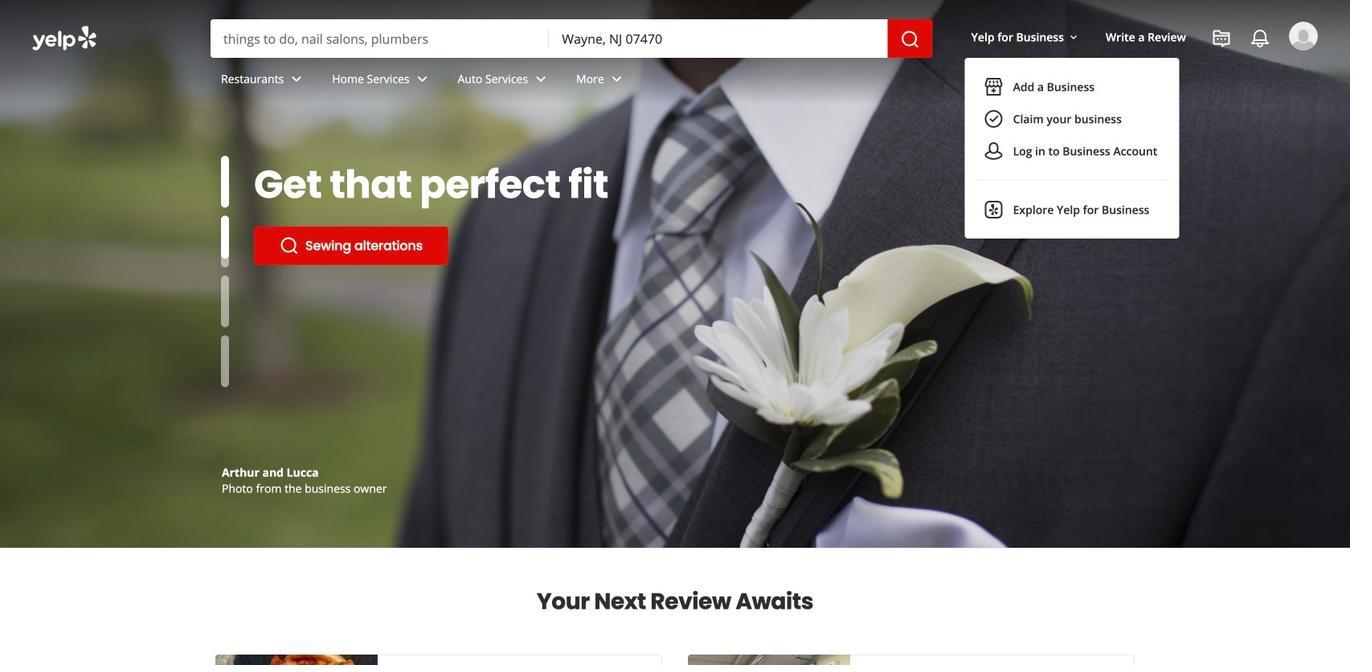 Task type: vqa. For each thing, say whether or not it's contained in the screenshot.
'search field'
yes



Task type: describe. For each thing, give the bounding box(es) containing it.
user actions element
[[959, 20, 1341, 239]]

1 24 chevron down v2 image from the left
[[531, 69, 551, 89]]

24 claim v2 image
[[985, 109, 1004, 129]]

1 24 chevron down v2 image from the left
[[287, 69, 306, 89]]

business categories element
[[208, 58, 1319, 105]]

photo of engine & trans masters image
[[688, 655, 851, 666]]

16 chevron down v2 image
[[1068, 31, 1080, 44]]

24 yelp for biz v2 image
[[985, 200, 1004, 220]]

search image
[[901, 30, 920, 49]]

gary o. image
[[1290, 22, 1319, 51]]



Task type: locate. For each thing, give the bounding box(es) containing it.
address, neighborhood, city, state or zip search field
[[549, 19, 888, 58]]

None search field
[[211, 19, 933, 58]]

0 horizontal spatial 24 chevron down v2 image
[[287, 69, 306, 89]]

2 24 chevron down v2 image from the left
[[413, 69, 432, 89]]

1 horizontal spatial 24 chevron down v2 image
[[413, 69, 432, 89]]

None search field
[[0, 0, 1351, 239]]

24 chevron down v2 image
[[287, 69, 306, 89], [413, 69, 432, 89]]

1 select slide image from the top
[[221, 156, 229, 208]]

2 none field from the left
[[549, 19, 888, 58]]

photo of dave's hot chicken image
[[215, 655, 378, 666]]

1 none field from the left
[[211, 19, 549, 58]]

24 chevron down v2 image
[[531, 69, 551, 89], [608, 69, 627, 89]]

1 horizontal spatial 24 chevron down v2 image
[[608, 69, 627, 89]]

projects image
[[1212, 29, 1232, 48]]

None field
[[211, 19, 549, 58], [549, 19, 888, 58]]

none field the address, neighborhood, city, state or zip
[[549, 19, 888, 58]]

0 horizontal spatial 24 chevron down v2 image
[[531, 69, 551, 89]]

none field things to do, nail salons, plumbers
[[211, 19, 549, 58]]

24 search v2 image
[[280, 236, 299, 256]]

24 friends v2 image
[[985, 142, 1004, 161]]

2 24 chevron down v2 image from the left
[[608, 69, 627, 89]]

notifications image
[[1251, 29, 1270, 48]]

24 add biz v2 image
[[985, 77, 1004, 96]]

select slide image
[[221, 156, 229, 208], [221, 208, 229, 260]]

things to do, nail salons, plumbers search field
[[211, 19, 549, 58]]

2 select slide image from the top
[[221, 208, 229, 260]]



